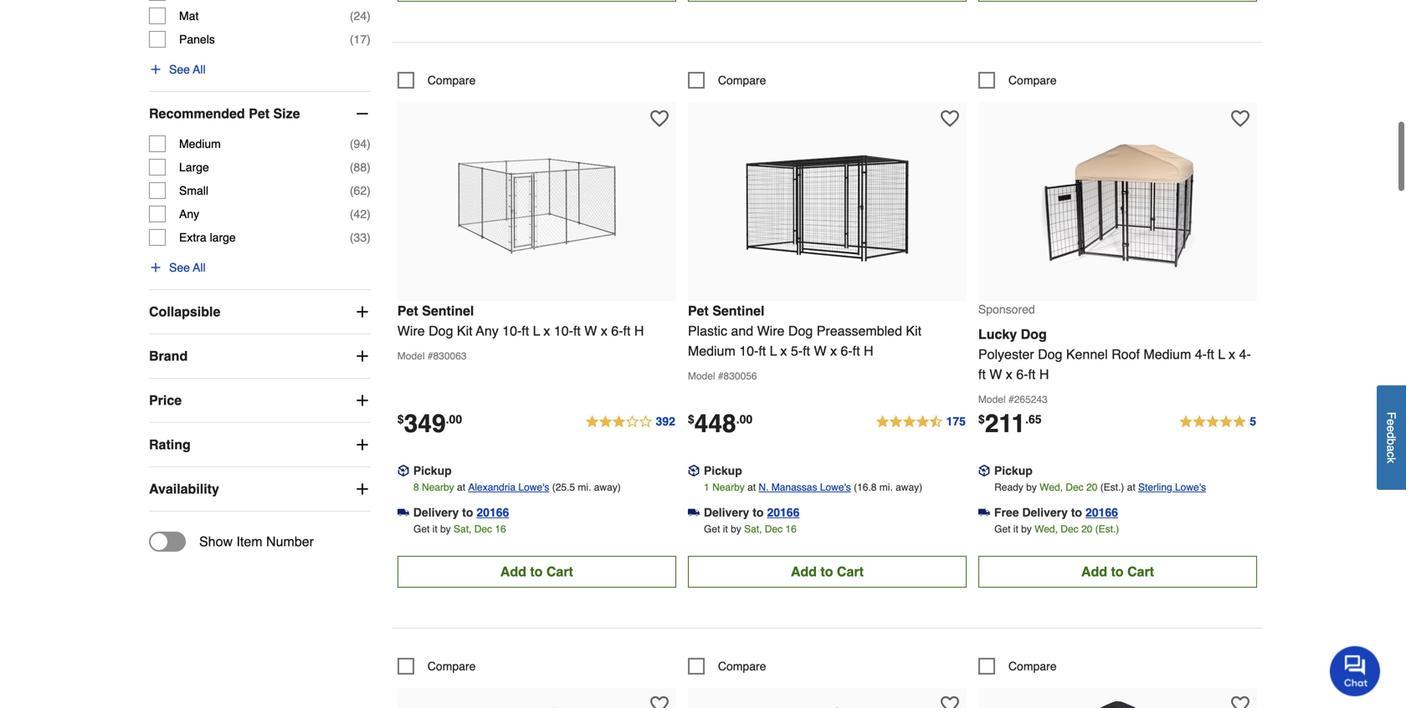 Task type: locate. For each thing, give the bounding box(es) containing it.
all down extra
[[193, 261, 206, 275]]

pet sentinel plastic and wire dog preassembled kit medium 10-ft l x 5-ft w x 6-ft h
[[688, 303, 922, 359]]

0 vertical spatial 6-
[[611, 323, 623, 339]]

20166 button
[[477, 505, 509, 521], [767, 505, 800, 521], [1085, 505, 1118, 521]]

compare inside 50441822 element
[[428, 74, 476, 87]]

2 horizontal spatial add to cart button
[[978, 556, 1257, 588]]

lowe's left (25.5
[[518, 482, 549, 494]]

plus image inside rating 'button'
[[354, 437, 371, 454]]

by
[[1026, 482, 1037, 494], [440, 524, 451, 536], [731, 524, 741, 536], [1021, 524, 1032, 536]]

16 down manassas
[[785, 524, 797, 536]]

0 vertical spatial wed,
[[1040, 482, 1063, 494]]

model left 830063
[[397, 351, 425, 362]]

175
[[946, 415, 966, 428]]

.00 down 830056
[[736, 413, 753, 426]]

e up d
[[1385, 420, 1398, 426]]

) up '( 33 )'
[[367, 208, 371, 221]]

0 horizontal spatial truck filled image
[[397, 507, 409, 519]]

1 horizontal spatial kit
[[906, 323, 922, 339]]

1 vertical spatial model
[[688, 371, 715, 382]]

2 wire from the left
[[757, 323, 785, 339]]

1 vertical spatial plus image
[[149, 261, 162, 275]]

1 truck filled image from the left
[[397, 507, 409, 519]]

( down 24 on the top left
[[350, 33, 354, 46]]

add to cart
[[500, 564, 573, 580], [791, 564, 864, 580], [1081, 564, 1154, 580]]

16 down alexandria lowe's button
[[495, 524, 506, 536]]

#
[[428, 351, 433, 362], [718, 371, 724, 382], [1008, 394, 1014, 406]]

to
[[462, 506, 473, 520], [753, 506, 764, 520], [1071, 506, 1082, 520], [530, 564, 543, 580], [821, 564, 833, 580], [1111, 564, 1124, 580]]

2 vertical spatial #
[[1008, 394, 1014, 406]]

20166 button for alexandria
[[477, 505, 509, 521]]

) down 24 on the top left
[[367, 33, 371, 46]]

compare inside 1002466964 element
[[428, 660, 476, 674]]

sat, down n.
[[744, 524, 762, 536]]

3 cart from the left
[[1127, 564, 1154, 580]]

2 plus image from the top
[[354, 348, 371, 365]]

0 vertical spatial 20
[[1086, 482, 1097, 494]]

) for ( 24 )
[[367, 9, 371, 23]]

1 see from the top
[[169, 63, 190, 76]]

6- inside lucky dog polyester dog kennel roof medium 4-ft l x 4- ft w x 6-ft h
[[1016, 367, 1028, 382]]

nearby right 8
[[422, 482, 454, 494]]

plus image inside availability button
[[354, 481, 371, 498]]

1 horizontal spatial 10-
[[554, 323, 573, 339]]

.00
[[446, 413, 462, 426], [736, 413, 753, 426]]

2 vertical spatial plus image
[[354, 393, 371, 409]]

20 up free delivery to 20166
[[1086, 482, 1097, 494]]

1 lowe's from the left
[[518, 482, 549, 494]]

4- up 5 on the right
[[1239, 347, 1251, 362]]

large
[[210, 231, 236, 244]]

2 horizontal spatial 6-
[[1016, 367, 1028, 382]]

5013918701 element
[[978, 659, 1057, 675]]

0 horizontal spatial kit
[[457, 323, 473, 339]]

pickup up "ready"
[[994, 464, 1033, 478]]

20166 down ready by wed, dec 20 (est.) at sterling lowe's
[[1085, 506, 1118, 520]]

392
[[656, 415, 675, 428]]

20166 down alexandria
[[477, 506, 509, 520]]

any
[[179, 208, 199, 221], [476, 323, 499, 339]]

$ inside $ 349 .00
[[397, 413, 404, 426]]

pet up model # 830063
[[397, 303, 418, 319]]

0 horizontal spatial 6-
[[611, 323, 623, 339]]

) up ( 42 )
[[367, 184, 371, 198]]

cart for 3rd add to cart button from the left
[[1127, 564, 1154, 580]]

delivery to 20166 down n.
[[704, 506, 800, 520]]

( down 94
[[350, 161, 354, 174]]

5
[[1250, 415, 1256, 428]]

l inside pet sentinel wire dog kit any 10-ft l x 10-ft w x 6-ft h
[[533, 323, 540, 339]]

0 horizontal spatial add
[[500, 564, 526, 580]]

delivery down '1'
[[704, 506, 749, 520]]

(
[[350, 9, 354, 23], [350, 33, 354, 46], [350, 137, 354, 151], [350, 161, 354, 174], [350, 184, 354, 198], [350, 208, 354, 221], [350, 231, 354, 244]]

dec down n.
[[765, 524, 783, 536]]

20166 button down ready by wed, dec 20 (est.) at sterling lowe's
[[1085, 505, 1118, 521]]

1 horizontal spatial sat,
[[744, 524, 762, 536]]

.00 inside $ 448 .00
[[736, 413, 753, 426]]

1 horizontal spatial 6-
[[841, 343, 853, 359]]

dog up model # 830063
[[429, 323, 453, 339]]

see down extra
[[169, 261, 190, 275]]

1 nearby at n. manassas lowe's (16.8 mi. away)
[[704, 482, 922, 494]]

see for plus icon for second see all button from the bottom
[[169, 63, 190, 76]]

1 horizontal spatial lowe's
[[820, 482, 851, 494]]

all for second see all button from the bottom
[[193, 63, 206, 76]]

3 it from the left
[[1013, 524, 1018, 536]]

(est.)
[[1100, 482, 1124, 494], [1095, 524, 1119, 536]]

wire up model # 830063
[[397, 323, 425, 339]]

get for 8
[[413, 524, 430, 536]]

2 horizontal spatial pickup
[[994, 464, 1033, 478]]

pickup up '1'
[[704, 464, 742, 478]]

1 horizontal spatial 4-
[[1239, 347, 1251, 362]]

get down free
[[994, 524, 1011, 536]]

1 ( from the top
[[350, 9, 354, 23]]

1 kit from the left
[[457, 323, 473, 339]]

compare
[[428, 74, 476, 87], [718, 74, 766, 87], [1008, 74, 1057, 87], [428, 660, 476, 674], [718, 660, 766, 674], [1008, 660, 1057, 674]]

actual price $349.00 element
[[397, 410, 462, 438]]

plus image inside price 'button'
[[354, 393, 371, 409]]

kit right preassembled on the top
[[906, 323, 922, 339]]

6-
[[611, 323, 623, 339], [841, 343, 853, 359], [1016, 367, 1028, 382]]

( up ( 42 )
[[350, 184, 354, 198]]

2 horizontal spatial lowe's
[[1175, 482, 1206, 494]]

4 ( from the top
[[350, 161, 354, 174]]

16 for manassas
[[785, 524, 797, 536]]

by for 1 nearby
[[731, 524, 741, 536]]

2 sat, from the left
[[744, 524, 762, 536]]

sponsored
[[978, 303, 1035, 316]]

plus image
[[354, 304, 371, 321], [354, 348, 371, 365], [354, 437, 371, 454], [354, 481, 371, 498]]

see down panels
[[169, 63, 190, 76]]

2 get it by sat, dec 16 from the left
[[704, 524, 797, 536]]

) for ( 42 )
[[367, 208, 371, 221]]

0 horizontal spatial it
[[432, 524, 437, 536]]

0 horizontal spatial 20166 button
[[477, 505, 509, 521]]

0 vertical spatial all
[[193, 63, 206, 76]]

all down panels
[[193, 63, 206, 76]]

2 get from the left
[[704, 524, 720, 536]]

wire inside pet sentinel plastic and wire dog preassembled kit medium 10-ft l x 5-ft w x 6-ft h
[[757, 323, 785, 339]]

dog up 5-
[[788, 323, 813, 339]]

2 vertical spatial w
[[989, 367, 1002, 382]]

plus image left 8
[[354, 481, 371, 498]]

pickup image up truck filled image
[[688, 465, 700, 477]]

1 horizontal spatial 20166
[[767, 506, 800, 520]]

0 horizontal spatial w
[[584, 323, 597, 339]]

5 button
[[1179, 413, 1257, 433]]

1 all from the top
[[193, 63, 206, 76]]

1 add from the left
[[500, 564, 526, 580]]

0 horizontal spatial pet
[[249, 106, 270, 121]]

0 vertical spatial h
[[634, 323, 644, 339]]

1 e from the top
[[1385, 420, 1398, 426]]

20166 button down manassas
[[767, 505, 800, 521]]

dog inside pet sentinel plastic and wire dog preassembled kit medium 10-ft l x 5-ft w x 6-ft h
[[788, 323, 813, 339]]

1002466964 element
[[397, 659, 476, 675]]

0 horizontal spatial sat,
[[454, 524, 472, 536]]

1 sentinel from the left
[[422, 303, 474, 319]]

model # 830063
[[397, 351, 467, 362]]

2 horizontal spatial 10-
[[739, 343, 759, 359]]

see all button down panels
[[149, 61, 206, 78]]

n.
[[759, 482, 769, 494]]

wed, down free delivery to 20166
[[1035, 524, 1058, 536]]

away) right (16.8
[[896, 482, 922, 494]]

2 20166 from the left
[[767, 506, 800, 520]]

2 kit from the left
[[906, 323, 922, 339]]

model for plastic and wire dog preassembled kit medium 10-ft l x 5-ft w x 6-ft h
[[688, 371, 715, 382]]

2 horizontal spatial pet
[[688, 303, 709, 319]]

medium right the roof
[[1144, 347, 1191, 362]]

2 horizontal spatial get
[[994, 524, 1011, 536]]

at left n.
[[747, 482, 756, 494]]

sentinel for and
[[712, 303, 764, 319]]

0 horizontal spatial wire
[[397, 323, 425, 339]]

( for 62
[[350, 184, 354, 198]]

)
[[367, 9, 371, 23], [367, 33, 371, 46], [367, 137, 371, 151], [367, 161, 371, 174], [367, 184, 371, 198], [367, 208, 371, 221], [367, 231, 371, 244]]

pet inside pet sentinel plastic and wire dog preassembled kit medium 10-ft l x 5-ft w x 6-ft h
[[688, 303, 709, 319]]

( up the 17
[[350, 9, 354, 23]]

2 add from the left
[[791, 564, 817, 580]]

sentinel up and
[[712, 303, 764, 319]]

2 vertical spatial 6-
[[1016, 367, 1028, 382]]

2 it from the left
[[723, 524, 728, 536]]

w inside pet sentinel plastic and wire dog preassembled kit medium 10-ft l x 5-ft w x 6-ft h
[[814, 343, 827, 359]]

1 horizontal spatial h
[[864, 343, 873, 359]]

kit up 830063
[[457, 323, 473, 339]]

2 horizontal spatial 20166 button
[[1085, 505, 1118, 521]]

wire inside pet sentinel wire dog kit any 10-ft l x 10-ft w x 6-ft h
[[397, 323, 425, 339]]

sentinel inside pet sentinel wire dog kit any 10-ft l x 10-ft w x 6-ft h
[[422, 303, 474, 319]]

pickup image for 8 nearby
[[397, 465, 409, 477]]

1 horizontal spatial pet
[[397, 303, 418, 319]]

0 horizontal spatial #
[[428, 351, 433, 362]]

1 delivery to 20166 from the left
[[413, 506, 509, 520]]

2 horizontal spatial it
[[1013, 524, 1018, 536]]

0 horizontal spatial add to cart
[[500, 564, 573, 580]]

1 horizontal spatial pickup
[[704, 464, 742, 478]]

medium inside lucky dog polyester dog kennel roof medium 4-ft l x 4- ft w x 6-ft h
[[1144, 347, 1191, 362]]

add to cart for first add to cart button
[[500, 564, 573, 580]]

1 horizontal spatial sentinel
[[712, 303, 764, 319]]

nearby for 1 nearby
[[712, 482, 745, 494]]

0 horizontal spatial l
[[533, 323, 540, 339]]

1 $ from the left
[[397, 413, 404, 426]]

see all down extra
[[169, 261, 206, 275]]

plus image for rating
[[354, 437, 371, 454]]

medium up "large"
[[179, 137, 221, 151]]

(est.) left sterling on the right bottom
[[1100, 482, 1124, 494]]

1 horizontal spatial 20166 button
[[767, 505, 800, 521]]

nearby right '1'
[[712, 482, 745, 494]]

pickup for 1
[[704, 464, 742, 478]]

20166
[[477, 506, 509, 520], [767, 506, 800, 520], [1085, 506, 1118, 520]]

6 ( from the top
[[350, 208, 354, 221]]

delivery to 20166 for n.
[[704, 506, 800, 520]]

pet inside pet sentinel wire dog kit any 10-ft l x 10-ft w x 6-ft h
[[397, 303, 418, 319]]

( for 17
[[350, 33, 354, 46]]

it for 1
[[723, 524, 728, 536]]

1 pickup image from the left
[[397, 465, 409, 477]]

3 plus image from the top
[[354, 437, 371, 454]]

3 add to cart from the left
[[1081, 564, 1154, 580]]

plus image left model # 830063
[[354, 348, 371, 365]]

dec up free delivery to 20166
[[1066, 482, 1084, 494]]

1 horizontal spatial away)
[[896, 482, 922, 494]]

see all down panels
[[169, 63, 206, 76]]

plus image left 349 on the bottom left of the page
[[354, 437, 371, 454]]

compare for 50441822 element
[[428, 74, 476, 87]]

roof
[[1112, 347, 1140, 362]]

plus image
[[149, 63, 162, 76], [149, 261, 162, 275], [354, 393, 371, 409]]

2 vertical spatial model
[[978, 394, 1006, 406]]

$ for 211
[[978, 413, 985, 426]]

wire right and
[[757, 323, 785, 339]]

plus image down '( 33 )'
[[354, 304, 371, 321]]

1 horizontal spatial wire
[[757, 323, 785, 339]]

heart outline image
[[650, 110, 669, 128], [941, 110, 959, 128], [941, 696, 959, 709]]

20166 down manassas
[[767, 506, 800, 520]]

0 vertical spatial see all button
[[149, 61, 206, 78]]

see all for second see all button from the bottom
[[169, 63, 206, 76]]

get down 8
[[413, 524, 430, 536]]

pickup image
[[397, 465, 409, 477], [688, 465, 700, 477]]

2 horizontal spatial #
[[1008, 394, 1014, 406]]

get it by wed, dec 20 (est.)
[[994, 524, 1119, 536]]

0 horizontal spatial pickup
[[413, 464, 452, 478]]

1 nearby from the left
[[422, 482, 454, 494]]

alexandria
[[468, 482, 516, 494]]

1 20166 from the left
[[477, 506, 509, 520]]

1 get it by sat, dec 16 from the left
[[413, 524, 506, 536]]

1 horizontal spatial #
[[718, 371, 724, 382]]

brand button
[[149, 335, 371, 378]]

all for 1st see all button from the bottom of the page
[[193, 261, 206, 275]]

0 horizontal spatial h
[[634, 323, 644, 339]]

plus image inside brand button
[[354, 348, 371, 365]]

wed,
[[1040, 482, 1063, 494], [1035, 524, 1058, 536]]

1 20166 button from the left
[[477, 505, 509, 521]]

heart outline image
[[1231, 110, 1249, 128], [650, 696, 669, 709], [1231, 696, 1249, 709]]

delivery down 8
[[413, 506, 459, 520]]

w inside lucky dog polyester dog kennel roof medium 4-ft l x 4- ft w x 6-ft h
[[989, 367, 1002, 382]]

polyester
[[978, 347, 1034, 362]]

kit
[[457, 323, 473, 339], [906, 323, 922, 339]]

0 horizontal spatial $
[[397, 413, 404, 426]]

see all for 1st see all button from the bottom of the page
[[169, 261, 206, 275]]

1 ) from the top
[[367, 9, 371, 23]]

0 vertical spatial #
[[428, 351, 433, 362]]

rating
[[149, 437, 191, 453]]

get down '1'
[[704, 524, 720, 536]]

50441822 element
[[397, 72, 476, 89]]

0 horizontal spatial cart
[[546, 564, 573, 580]]

item
[[236, 534, 262, 550]]

) down 94
[[367, 161, 371, 174]]

$ inside $ 211 .65
[[978, 413, 985, 426]]

0 horizontal spatial 16
[[495, 524, 506, 536]]

1 at from the left
[[457, 482, 465, 494]]

# up "actual price $349.00" element at left bottom
[[428, 351, 433, 362]]

dec down free delivery to 20166
[[1061, 524, 1078, 536]]

compare inside 5014515203 element
[[718, 660, 766, 674]]

1 horizontal spatial 16
[[785, 524, 797, 536]]

dec down alexandria
[[474, 524, 492, 536]]

sat, down alexandria
[[454, 524, 472, 536]]

1 see all button from the top
[[149, 61, 206, 78]]

0 horizontal spatial add to cart button
[[397, 556, 676, 588]]

pickup
[[413, 464, 452, 478], [704, 464, 742, 478], [994, 464, 1033, 478]]

h left plastic
[[634, 323, 644, 339]]

0 horizontal spatial delivery to 20166
[[413, 506, 509, 520]]

e up b
[[1385, 426, 1398, 433]]

# up actual price $211.65 element
[[1008, 394, 1014, 406]]

2 delivery from the left
[[704, 506, 749, 520]]

0 horizontal spatial 4-
[[1195, 347, 1207, 362]]

delivery
[[413, 506, 459, 520], [704, 506, 749, 520], [1022, 506, 1068, 520]]

lowe's right sterling on the right bottom
[[1175, 482, 1206, 494]]

2 horizontal spatial model
[[978, 394, 1006, 406]]

lowe's left (16.8
[[820, 482, 851, 494]]

0 horizontal spatial mi.
[[578, 482, 591, 494]]

10-
[[502, 323, 522, 339], [554, 323, 573, 339], [739, 343, 759, 359]]

0 horizontal spatial pickup image
[[397, 465, 409, 477]]

2 all from the top
[[193, 261, 206, 275]]

mi. right (16.8
[[879, 482, 893, 494]]

2 16 from the left
[[785, 524, 797, 536]]

1 add to cart from the left
[[500, 564, 573, 580]]

plus image for 1st see all button from the bottom of the page
[[149, 261, 162, 275]]

mi. right (25.5
[[578, 482, 591, 494]]

recommended pet size
[[149, 106, 300, 121]]

20166 button down alexandria
[[477, 505, 509, 521]]

medium down plastic
[[688, 343, 735, 359]]

1 sat, from the left
[[454, 524, 472, 536]]

2 horizontal spatial medium
[[1144, 347, 1191, 362]]

2 ) from the top
[[367, 33, 371, 46]]

truck filled image
[[688, 507, 700, 519]]

6 ) from the top
[[367, 208, 371, 221]]

pickup image down 349 on the bottom left of the page
[[397, 465, 409, 477]]

$ right 392
[[688, 413, 694, 426]]

$ for 349
[[397, 413, 404, 426]]

k
[[1385, 458, 1398, 464]]

( for 42
[[350, 208, 354, 221]]

2 see from the top
[[169, 261, 190, 275]]

1 it from the left
[[432, 524, 437, 536]]

5 ) from the top
[[367, 184, 371, 198]]

20 down free delivery to 20166
[[1081, 524, 1092, 536]]

2 vertical spatial h
[[1039, 367, 1049, 382]]

0 horizontal spatial sentinel
[[422, 303, 474, 319]]

add for first add to cart button
[[500, 564, 526, 580]]

see
[[169, 63, 190, 76], [169, 261, 190, 275]]

2 at from the left
[[747, 482, 756, 494]]

h down preassembled on the top
[[864, 343, 873, 359]]

) up ( 88 )
[[367, 137, 371, 151]]

$
[[397, 413, 404, 426], [688, 413, 694, 426], [978, 413, 985, 426]]

availability
[[149, 482, 219, 497]]

compare inside 50441820 element
[[718, 74, 766, 87]]

0 horizontal spatial 10-
[[502, 323, 522, 339]]

pet up plastic
[[688, 303, 709, 319]]

7 ( from the top
[[350, 231, 354, 244]]

see all
[[169, 63, 206, 76], [169, 261, 206, 275]]

show
[[199, 534, 233, 550]]

) for ( 33 )
[[367, 231, 371, 244]]

see all button down extra
[[149, 260, 206, 276]]

1 vertical spatial see all
[[169, 261, 206, 275]]

2 $ from the left
[[688, 413, 694, 426]]

1 horizontal spatial add to cart button
[[688, 556, 967, 588]]

dec
[[1066, 482, 1084, 494], [474, 524, 492, 536], [765, 524, 783, 536], [1061, 524, 1078, 536]]

sentinel inside pet sentinel plastic and wire dog preassembled kit medium 10-ft l x 5-ft w x 6-ft h
[[712, 303, 764, 319]]

model up 211
[[978, 394, 1006, 406]]

.00 inside $ 349 .00
[[446, 413, 462, 426]]

kit inside pet sentinel plastic and wire dog preassembled kit medium 10-ft l x 5-ft w x 6-ft h
[[906, 323, 922, 339]]

1 horizontal spatial truck filled image
[[978, 507, 990, 519]]

away) right (25.5
[[594, 482, 621, 494]]

rating button
[[149, 424, 371, 467]]

5 ( from the top
[[350, 184, 354, 198]]

pickup up 8
[[413, 464, 452, 478]]

get it by sat, dec 16
[[413, 524, 506, 536], [704, 524, 797, 536]]

3 pickup from the left
[[994, 464, 1033, 478]]

1 horizontal spatial cart
[[837, 564, 864, 580]]

0 vertical spatial any
[[179, 208, 199, 221]]

2 see all from the top
[[169, 261, 206, 275]]

get it by sat, dec 16 down alexandria
[[413, 524, 506, 536]]

2 .00 from the left
[[736, 413, 753, 426]]

1 vertical spatial 6-
[[841, 343, 853, 359]]

1 vertical spatial all
[[193, 261, 206, 275]]

delivery for 1
[[704, 506, 749, 520]]

4.5 stars image
[[875, 413, 967, 433]]

1 wire from the left
[[397, 323, 425, 339]]

( up ( 88 )
[[350, 137, 354, 151]]

it
[[432, 524, 437, 536], [723, 524, 728, 536], [1013, 524, 1018, 536]]

h up '265243'
[[1039, 367, 1049, 382]]

1 delivery from the left
[[413, 506, 459, 520]]

8
[[413, 482, 419, 494]]

pet sentinel wire dog kit with roof medium 8-ft l x 4-ft w x 6-ft h image
[[445, 697, 629, 709]]

1 away) from the left
[[594, 482, 621, 494]]

3 stars image
[[585, 413, 676, 433]]

f
[[1385, 413, 1398, 420]]

1 horizontal spatial l
[[770, 343, 777, 359]]

1 horizontal spatial get
[[704, 524, 720, 536]]

1 vertical spatial #
[[718, 371, 724, 382]]

7 ) from the top
[[367, 231, 371, 244]]

a
[[1385, 446, 1398, 452]]

extra large
[[179, 231, 236, 244]]

truck filled image for delivery
[[397, 507, 409, 519]]

get it by sat, dec 16 down n.
[[704, 524, 797, 536]]

830056
[[724, 371, 757, 382]]

nearby
[[422, 482, 454, 494], [712, 482, 745, 494]]

ready by wed, dec 20 (est.) at sterling lowe's
[[994, 482, 1206, 494]]

0 horizontal spatial lowe's
[[518, 482, 549, 494]]

0 horizontal spatial at
[[457, 482, 465, 494]]

compare inside 5013918701 element
[[1008, 660, 1057, 674]]

3 ) from the top
[[367, 137, 371, 151]]

compare inside the 5013918679 'element'
[[1008, 74, 1057, 87]]

pet
[[249, 106, 270, 121], [397, 303, 418, 319], [688, 303, 709, 319]]

lucky dog polyester dog kennel roof medium 8-ft l x 4-ft w x 6-ft h image
[[1026, 697, 1210, 709]]

availability button
[[149, 468, 371, 511]]

1 vertical spatial wed,
[[1035, 524, 1058, 536]]

2 ( from the top
[[350, 33, 354, 46]]

model for wire dog kit any 10-ft l x 10-ft w x 6-ft h
[[397, 351, 425, 362]]

1 horizontal spatial get it by sat, dec 16
[[704, 524, 797, 536]]

0 vertical spatial see
[[169, 63, 190, 76]]

2 add to cart from the left
[[791, 564, 864, 580]]

1 see all from the top
[[169, 63, 206, 76]]

1 horizontal spatial model
[[688, 371, 715, 382]]

1 plus image from the top
[[354, 304, 371, 321]]

0 horizontal spatial model
[[397, 351, 425, 362]]

1 vertical spatial w
[[814, 343, 827, 359]]

1 horizontal spatial w
[[814, 343, 827, 359]]

at left alexandria
[[457, 482, 465, 494]]

sterling
[[1138, 482, 1172, 494]]

2 20166 button from the left
[[767, 505, 800, 521]]

truck filled image
[[397, 507, 409, 519], [978, 507, 990, 519]]

add to cart button
[[397, 556, 676, 588], [688, 556, 967, 588], [978, 556, 1257, 588]]

$ down model # 830063
[[397, 413, 404, 426]]

at
[[457, 482, 465, 494], [747, 482, 756, 494], [1127, 482, 1135, 494]]

0 horizontal spatial 20166
[[477, 506, 509, 520]]

1 16 from the left
[[495, 524, 506, 536]]

1 .00 from the left
[[446, 413, 462, 426]]

wire
[[397, 323, 425, 339], [757, 323, 785, 339]]

2 horizontal spatial w
[[989, 367, 1002, 382]]

4 plus image from the top
[[354, 481, 371, 498]]

17
[[354, 33, 367, 46]]

x
[[544, 323, 550, 339], [601, 323, 607, 339], [780, 343, 787, 359], [830, 343, 837, 359], [1229, 347, 1235, 362], [1006, 367, 1013, 382]]

( for 33
[[350, 231, 354, 244]]

truck filled image for free
[[978, 507, 990, 519]]

dec for 1 nearby
[[765, 524, 783, 536]]

) for ( 62 )
[[367, 184, 371, 198]]

cart for first add to cart button
[[546, 564, 573, 580]]

0 horizontal spatial delivery
[[413, 506, 459, 520]]

2 cart from the left
[[837, 564, 864, 580]]

( for 88
[[350, 161, 354, 174]]

at for 8 nearby
[[457, 482, 465, 494]]

( up '( 33 )'
[[350, 208, 354, 221]]

3 delivery from the left
[[1022, 506, 1068, 520]]

wed, up free delivery to 20166
[[1040, 482, 1063, 494]]

$ inside $ 448 .00
[[688, 413, 694, 426]]

sentinel up 830063
[[422, 303, 474, 319]]

all
[[193, 63, 206, 76], [193, 261, 206, 275]]

model
[[397, 351, 425, 362], [688, 371, 715, 382], [978, 394, 1006, 406]]

get it by sat, dec 16 for 8 nearby
[[413, 524, 506, 536]]

2 truck filled image from the left
[[978, 507, 990, 519]]

2 4- from the left
[[1239, 347, 1251, 362]]

plus image inside collapsible button
[[354, 304, 371, 321]]

0 vertical spatial see all
[[169, 63, 206, 76]]

lucky dog polyester dog kennel roof medium 4-ft l x 4-ft w x 6-ft h image
[[1026, 110, 1210, 295]]

4-
[[1195, 347, 1207, 362], [1239, 347, 1251, 362]]

c
[[1385, 452, 1398, 458]]

1 horizontal spatial at
[[747, 482, 756, 494]]

model left 830056
[[688, 371, 715, 382]]

actual price $211.65 element
[[978, 410, 1042, 438]]

1 horizontal spatial any
[[476, 323, 499, 339]]

actual price $448.00 element
[[688, 410, 753, 438]]

2 horizontal spatial cart
[[1127, 564, 1154, 580]]

sat, for alexandria
[[454, 524, 472, 536]]

2 pickup image from the left
[[688, 465, 700, 477]]

) for ( 88 )
[[367, 161, 371, 174]]

1 cart from the left
[[546, 564, 573, 580]]

) up the 17
[[367, 9, 371, 23]]

dog
[[429, 323, 453, 339], [788, 323, 813, 339], [1021, 327, 1047, 342], [1038, 347, 1062, 362]]

( down ( 42 )
[[350, 231, 354, 244]]

3 20166 from the left
[[1085, 506, 1118, 520]]

2 nearby from the left
[[712, 482, 745, 494]]

3 add from the left
[[1081, 564, 1107, 580]]

3 ( from the top
[[350, 137, 354, 151]]

3 $ from the left
[[978, 413, 985, 426]]

1 pickup from the left
[[413, 464, 452, 478]]

delivery to 20166 down alexandria
[[413, 506, 509, 520]]

1 vertical spatial see
[[169, 261, 190, 275]]

pet inside button
[[249, 106, 270, 121]]

2 delivery to 20166 from the left
[[704, 506, 800, 520]]

( for 94
[[350, 137, 354, 151]]

4 ) from the top
[[367, 161, 371, 174]]

0 horizontal spatial medium
[[179, 137, 221, 151]]

) down ( 42 )
[[367, 231, 371, 244]]

2 horizontal spatial add to cart
[[1081, 564, 1154, 580]]

away)
[[594, 482, 621, 494], [896, 482, 922, 494]]

1 vertical spatial h
[[864, 343, 873, 359]]

medium
[[179, 137, 221, 151], [688, 343, 735, 359], [1144, 347, 1191, 362]]

20166 button for n.
[[767, 505, 800, 521]]

2 pickup from the left
[[704, 464, 742, 478]]

1 get from the left
[[413, 524, 430, 536]]

brand
[[149, 349, 188, 364]]

2 sentinel from the left
[[712, 303, 764, 319]]

delivery up get it by wed, dec 20 (est.) in the right of the page
[[1022, 506, 1068, 520]]



Task type: vqa. For each thing, say whether or not it's contained in the screenshot.
"Frequently Asked Questions"
no



Task type: describe. For each thing, give the bounding box(es) containing it.
2 mi. from the left
[[879, 482, 893, 494]]

h inside pet sentinel plastic and wire dog preassembled kit medium 10-ft l x 5-ft w x 6-ft h
[[864, 343, 873, 359]]

24
[[354, 9, 367, 23]]

nearby for 8 nearby
[[422, 482, 454, 494]]

1
[[704, 482, 710, 494]]

349
[[404, 410, 446, 438]]

price button
[[149, 379, 371, 423]]

lucky dog polyester dog kennel roof medium 4-ft l x 4- ft w x 6-ft h
[[978, 327, 1251, 382]]

1 4- from the left
[[1195, 347, 1207, 362]]

( 17 )
[[350, 33, 371, 46]]

830063
[[433, 351, 467, 362]]

by for ready by
[[1021, 524, 1032, 536]]

pet sentinel wire dog kit any 10-ft l x 10-ft w x 6-ft h
[[397, 303, 644, 339]]

20166 for alexandria
[[477, 506, 509, 520]]

sat, for n.
[[744, 524, 762, 536]]

kit inside pet sentinel wire dog kit any 10-ft l x 10-ft w x 6-ft h
[[457, 323, 473, 339]]

( 88 )
[[350, 161, 371, 174]]

panels
[[179, 33, 215, 46]]

$ 211 .65
[[978, 410, 1042, 438]]

dec for ready by
[[1061, 524, 1078, 536]]

l inside lucky dog polyester dog kennel roof medium 4-ft l x 4- ft w x 6-ft h
[[1218, 347, 1225, 362]]

3 add to cart button from the left
[[978, 556, 1257, 588]]

33
[[354, 231, 367, 244]]

pet for pet sentinel plastic and wire dog preassembled kit medium 10-ft l x 5-ft w x 6-ft h
[[688, 303, 709, 319]]

show item number element
[[149, 532, 314, 552]]

211
[[985, 410, 1025, 438]]

medium inside pet sentinel plastic and wire dog preassembled kit medium 10-ft l x 5-ft w x 6-ft h
[[688, 343, 735, 359]]

add to cart for 3rd add to cart button from the left
[[1081, 564, 1154, 580]]

5014515203 element
[[688, 659, 766, 675]]

1 mi. from the left
[[578, 482, 591, 494]]

1 add to cart button from the left
[[397, 556, 676, 588]]

1 vertical spatial (est.)
[[1095, 524, 1119, 536]]

recommended
[[149, 106, 245, 121]]

sterling lowe's button
[[1138, 479, 1206, 496]]

( 24 )
[[350, 9, 371, 23]]

( 42 )
[[350, 208, 371, 221]]

get for 1
[[704, 524, 720, 536]]

free
[[994, 506, 1019, 520]]

3 lowe's from the left
[[1175, 482, 1206, 494]]

5013918679 element
[[978, 72, 1057, 89]]

by for 8 nearby
[[440, 524, 451, 536]]

10- inside pet sentinel plastic and wire dog preassembled kit medium 10-ft l x 5-ft w x 6-ft h
[[739, 343, 759, 359]]

d
[[1385, 433, 1398, 439]]

50441820 element
[[688, 72, 766, 89]]

at for 1 nearby
[[747, 482, 756, 494]]

# for wire
[[428, 351, 433, 362]]

l inside pet sentinel plastic and wire dog preassembled kit medium 10-ft l x 5-ft w x 6-ft h
[[770, 343, 777, 359]]

( for 24
[[350, 9, 354, 23]]

(25.5
[[552, 482, 575, 494]]

2 away) from the left
[[896, 482, 922, 494]]

and
[[731, 323, 753, 339]]

get it by sat, dec 16 for 1 nearby
[[704, 524, 797, 536]]

n. manassas lowe's button
[[759, 479, 851, 496]]

pickup image
[[978, 465, 990, 477]]

compare for the 5013918679 'element'
[[1008, 74, 1057, 87]]

dog left 'kennel'
[[1038, 347, 1062, 362]]

kennel
[[1066, 347, 1108, 362]]

94
[[354, 137, 367, 151]]

mat
[[179, 9, 199, 23]]

preassembled
[[817, 323, 902, 339]]

( 94 )
[[350, 137, 371, 151]]

free delivery to 20166
[[994, 506, 1118, 520]]

plus image for brand
[[354, 348, 371, 365]]

add for 2nd add to cart button
[[791, 564, 817, 580]]

veikous wire dog kennel roof large 7.5-ft h image
[[735, 697, 919, 709]]

ready
[[994, 482, 1023, 494]]

h inside lucky dog polyester dog kennel roof medium 4-ft l x 4- ft w x 6-ft h
[[1039, 367, 1049, 382]]

compare for 5014515203 element
[[718, 660, 766, 674]]

delivery for 8
[[413, 506, 459, 520]]

.00 for 448
[[736, 413, 753, 426]]

collapsible
[[149, 304, 220, 320]]

pet sentinel plastic and wire dog preassembled kit medium 10-ft l x 5-ft w x 6-ft h image
[[735, 110, 919, 295]]

plus image for collapsible
[[354, 304, 371, 321]]

20166 for n.
[[767, 506, 800, 520]]

3 at from the left
[[1127, 482, 1135, 494]]

5-
[[791, 343, 803, 359]]

lucky
[[978, 327, 1017, 342]]

.00 for 349
[[446, 413, 462, 426]]

$ for 448
[[688, 413, 694, 426]]

plastic
[[688, 323, 727, 339]]

0 horizontal spatial any
[[179, 208, 199, 221]]

compare for 1002466964 element
[[428, 660, 476, 674]]

) for ( 17 )
[[367, 33, 371, 46]]

f e e d b a c k button
[[1377, 386, 1406, 491]]

compare for 50441820 element
[[718, 74, 766, 87]]

88
[[354, 161, 367, 174]]

add for 3rd add to cart button from the left
[[1081, 564, 1107, 580]]

0 vertical spatial (est.)
[[1100, 482, 1124, 494]]

b
[[1385, 439, 1398, 446]]

448
[[694, 410, 736, 438]]

2 e from the top
[[1385, 426, 1398, 433]]

compare for 5013918701 element
[[1008, 660, 1057, 674]]

model # 830056
[[688, 371, 757, 382]]

pet sentinel wire dog kit any 10-ft l x 10-ft w x 6-ft h image
[[445, 110, 629, 295]]

size
[[273, 106, 300, 121]]

price
[[149, 393, 182, 408]]

manassas
[[771, 482, 817, 494]]

f e e d b a c k
[[1385, 413, 1398, 464]]

6- inside pet sentinel wire dog kit any 10-ft l x 10-ft w x 6-ft h
[[611, 323, 623, 339]]

$ 448 .00
[[688, 410, 753, 438]]

3 20166 button from the left
[[1085, 505, 1118, 521]]

extra
[[179, 231, 206, 244]]

$ 349 .00
[[397, 410, 462, 438]]

it for 8
[[432, 524, 437, 536]]

see for 1st see all button from the bottom of the page's plus icon
[[169, 261, 190, 275]]

42
[[354, 208, 367, 221]]

pet for pet sentinel wire dog kit any 10-ft l x 10-ft w x 6-ft h
[[397, 303, 418, 319]]

alexandria lowe's button
[[468, 479, 549, 496]]

model # 265243
[[978, 394, 1048, 406]]

2 lowe's from the left
[[820, 482, 851, 494]]

6- inside pet sentinel plastic and wire dog preassembled kit medium 10-ft l x 5-ft w x 6-ft h
[[841, 343, 853, 359]]

16 for lowe's
[[495, 524, 506, 536]]

8 nearby at alexandria lowe's (25.5 mi. away)
[[413, 482, 621, 494]]

pickup for 8
[[413, 464, 452, 478]]

cart for 2nd add to cart button
[[837, 564, 864, 580]]

h inside pet sentinel wire dog kit any 10-ft l x 10-ft w x 6-ft h
[[634, 323, 644, 339]]

recommended pet size button
[[149, 92, 371, 136]]

pickup image for 1 nearby
[[688, 465, 700, 477]]

minus image
[[354, 106, 371, 122]]

# for plastic
[[718, 371, 724, 382]]

( 62 )
[[350, 184, 371, 198]]

plus image for second see all button from the bottom
[[149, 63, 162, 76]]

delivery to 20166 for alexandria
[[413, 506, 509, 520]]

dec for 8 nearby
[[474, 524, 492, 536]]

( 33 )
[[350, 231, 371, 244]]

265243
[[1014, 394, 1048, 406]]

392 button
[[585, 413, 676, 433]]

1 vertical spatial 20
[[1081, 524, 1092, 536]]

chat invite button image
[[1330, 646, 1381, 697]]

sentinel for dog
[[422, 303, 474, 319]]

2 see all button from the top
[[149, 260, 206, 276]]

number
[[266, 534, 314, 550]]

.65
[[1025, 413, 1042, 426]]

3 get from the left
[[994, 524, 1011, 536]]

add to cart for 2nd add to cart button
[[791, 564, 864, 580]]

any inside pet sentinel wire dog kit any 10-ft l x 10-ft w x 6-ft h
[[476, 323, 499, 339]]

62
[[354, 184, 367, 198]]

collapsible button
[[149, 290, 371, 334]]

2 add to cart button from the left
[[688, 556, 967, 588]]

small
[[179, 184, 208, 198]]

(16.8
[[854, 482, 877, 494]]

) for ( 94 )
[[367, 137, 371, 151]]

dog up polyester
[[1021, 327, 1047, 342]]

show item number
[[199, 534, 314, 550]]

plus image for availability
[[354, 481, 371, 498]]

large
[[179, 161, 209, 174]]

5 stars image
[[1179, 413, 1257, 433]]

w inside pet sentinel wire dog kit any 10-ft l x 10-ft w x 6-ft h
[[584, 323, 597, 339]]

175 button
[[875, 413, 967, 433]]

dog inside pet sentinel wire dog kit any 10-ft l x 10-ft w x 6-ft h
[[429, 323, 453, 339]]



